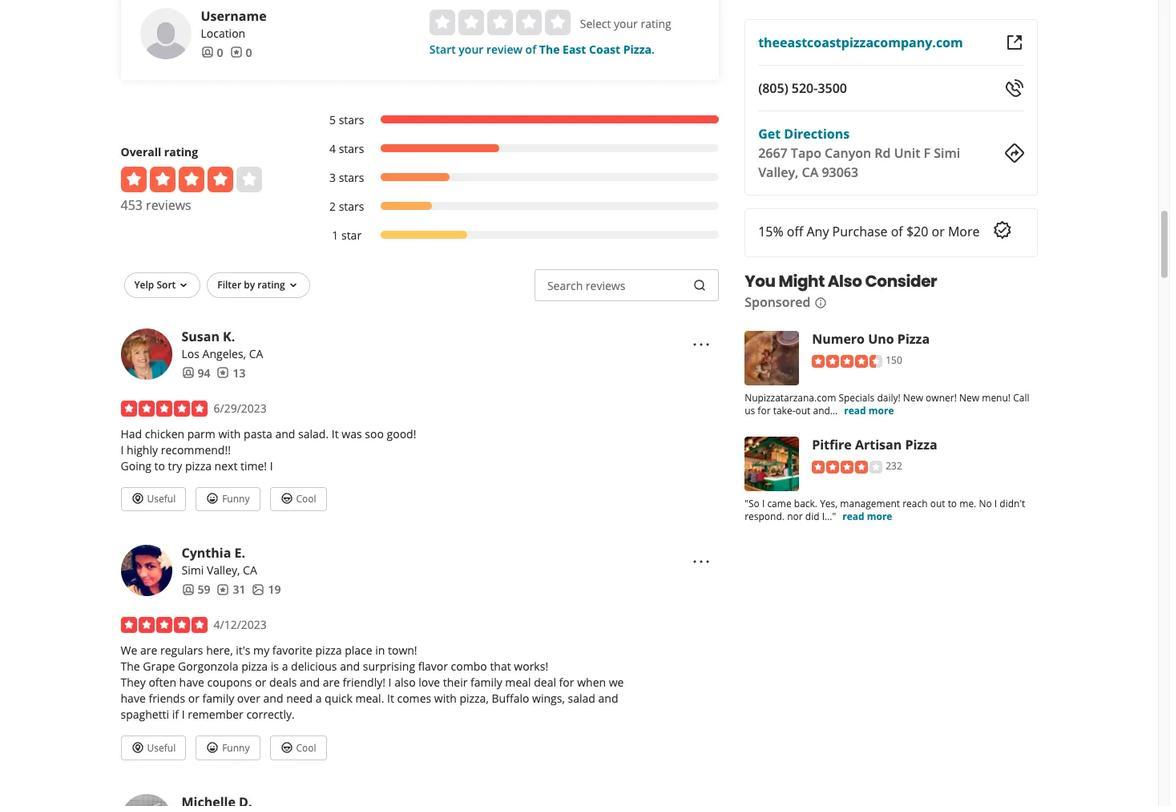 Task type: describe. For each thing, give the bounding box(es) containing it.
useful for susan
[[147, 492, 176, 506]]

any
[[807, 223, 829, 241]]

1 horizontal spatial have
[[179, 675, 204, 691]]

stars for 3 stars
[[339, 170, 364, 185]]

had
[[121, 426, 142, 441]]

numero uno pizza link
[[812, 330, 930, 348]]

0 vertical spatial are
[[140, 643, 157, 658]]

93063
[[822, 164, 859, 181]]

get
[[759, 125, 781, 143]]

off
[[787, 223, 804, 241]]

useful button for cynthia
[[121, 736, 186, 761]]

0 vertical spatial family
[[471, 675, 503, 691]]

works!
[[514, 659, 549, 675]]

stars for 5 stars
[[339, 112, 364, 127]]

delicious
[[291, 659, 337, 675]]

management
[[841, 497, 900, 511]]

location
[[201, 25, 246, 41]]

to inside had chicken parm with pasta and salad. it was soo good! i highly recommend!! going to try pizza next time! i
[[154, 458, 165, 473]]

0 vertical spatial the
[[539, 41, 560, 57]]

funny button for e.
[[196, 736, 260, 761]]

rating for select your rating
[[641, 16, 672, 31]]

1 horizontal spatial a
[[316, 691, 322, 707]]

4 stars
[[330, 141, 364, 156]]

read more link for uno
[[844, 404, 894, 418]]

5
[[330, 112, 336, 127]]

pitfire
[[812, 436, 852, 454]]

yes,
[[820, 497, 838, 511]]

24 external link v2 image
[[1005, 33, 1024, 52]]

and…
[[813, 404, 838, 418]]

purchase
[[833, 223, 888, 241]]

cynthia e. simi valley, ca
[[182, 545, 257, 578]]

1 horizontal spatial of
[[891, 223, 903, 241]]

the inside we are regulars here, it's my favorite pizza place in town! the grape gorgonzola pizza is a delicious and surprising flavor combo that works! they often have coupons or deals and are friendly! i also love their family meal deal for when we have friends or family over and need a quick meal. it comes with pizza, buffalo wings, salad and spaghetti if i remember correctly.
[[121, 659, 140, 675]]

16 review v2 image for cynthia
[[217, 584, 230, 597]]

5 stars
[[330, 112, 364, 127]]

0 vertical spatial of
[[526, 41, 537, 57]]

susan
[[182, 328, 220, 345]]

out inside "so i came back. yes, management reach out to me. no i didn't respond. nor did i…"
[[931, 497, 946, 511]]

pitfire artisan pizza
[[812, 436, 938, 454]]

simi inside the "get directions 2667 tapo canyon rd unit f simi valley, ca 93063"
[[934, 144, 961, 162]]

1 vertical spatial or
[[255, 675, 266, 691]]

regulars
[[160, 643, 203, 658]]

back.
[[794, 497, 818, 511]]

next
[[215, 458, 238, 473]]

directions
[[784, 125, 850, 143]]

get directions 2667 tapo canyon rd unit f simi valley, ca 93063
[[759, 125, 961, 181]]

19
[[268, 582, 281, 598]]

16 review v2 image
[[230, 46, 243, 59]]

you might also consider
[[745, 270, 938, 293]]

and down we
[[599, 691, 619, 707]]

friends
[[149, 691, 185, 707]]

us
[[745, 404, 755, 418]]

it's
[[236, 643, 251, 658]]

16 chevron down v2 image
[[287, 279, 300, 292]]

often
[[149, 675, 176, 691]]

sponsored
[[745, 293, 811, 311]]

232
[[886, 459, 903, 473]]

cynthia e. link
[[182, 545, 245, 562]]

(805) 520-3500
[[759, 79, 847, 97]]

your for start
[[459, 41, 484, 57]]

quick
[[325, 691, 353, 707]]

pizza,
[[460, 691, 489, 707]]

rating for filter by rating
[[258, 278, 285, 291]]

0 for reviews element containing 0
[[246, 45, 252, 60]]

ca for cynthia e.
[[243, 563, 257, 578]]

i right the "so at the bottom right
[[762, 497, 765, 511]]

also
[[828, 270, 862, 293]]

15%
[[759, 223, 784, 241]]

0 vertical spatial pizza
[[624, 41, 652, 57]]

here,
[[206, 643, 233, 658]]

remember
[[188, 707, 244, 723]]

funny button for k.
[[196, 487, 260, 512]]

e.
[[234, 545, 245, 562]]

friendly!
[[343, 675, 386, 691]]

numero uno pizza image
[[745, 331, 799, 386]]

nupizzatarzana.com specials daily! new owner! new menu! call us for take-out and…
[[745, 391, 1030, 418]]

pitfire artisan pizza image
[[745, 437, 799, 491]]

out inside nupizzatarzana.com specials daily! new owner! new menu! call us for take-out and…
[[796, 404, 811, 418]]

coast
[[589, 41, 621, 57]]

when
[[577, 675, 606, 691]]

take-
[[773, 404, 796, 418]]

filter reviews by 1 star rating element
[[313, 227, 719, 243]]

stars for 2 stars
[[339, 198, 364, 214]]

good!
[[387, 426, 416, 441]]

simi inside cynthia e. simi valley, ca
[[182, 563, 204, 578]]

start your review of the east coast pizza .
[[430, 41, 655, 57]]

daily!
[[877, 391, 901, 405]]

24 check in v2 image
[[993, 221, 1012, 240]]

16 friends v2 image for username
[[201, 46, 214, 59]]

photo of username image
[[140, 8, 191, 59]]

unit
[[895, 144, 921, 162]]

and down place
[[340, 659, 360, 675]]

for inside nupizzatarzana.com specials daily! new owner! new menu! call us for take-out and…
[[758, 404, 771, 418]]

i left also
[[389, 675, 392, 691]]

nor
[[787, 510, 803, 524]]

filter by rating
[[218, 278, 285, 291]]

$20
[[907, 223, 929, 241]]

specials
[[839, 391, 875, 405]]

filter reviews by 2 stars rating element
[[313, 198, 719, 215]]

if
[[172, 707, 179, 723]]

pizza for pitfire artisan pizza
[[906, 436, 938, 454]]

place
[[345, 643, 373, 658]]

in
[[375, 643, 385, 658]]

cool button for e.
[[270, 736, 327, 761]]

also
[[395, 675, 416, 691]]

friends element for susan
[[182, 365, 210, 381]]

read for pitfire
[[843, 510, 865, 524]]

going
[[121, 458, 151, 473]]

read more for artisan
[[843, 510, 893, 524]]

overall rating
[[121, 144, 198, 159]]

theeastcoastpizzacompany.com link
[[759, 34, 964, 51]]

1 vertical spatial are
[[323, 675, 340, 691]]

try
[[168, 458, 182, 473]]

favorite
[[272, 643, 313, 658]]

i right if
[[182, 707, 185, 723]]

chicken
[[145, 426, 184, 441]]

love
[[419, 675, 440, 691]]

it inside we are regulars here, it's my favorite pizza place in town! the grape gorgonzola pizza is a delicious and surprising flavor combo that works! they often have coupons or deals and are friendly! i also love their family meal deal for when we have friends or family over and need a quick meal. it comes with pizza, buffalo wings, salad and spaghetti if i remember correctly.
[[387, 691, 394, 707]]

with inside had chicken parm with pasta and salad. it was soo good! i highly recommend!! going to try pizza next time! i
[[218, 426, 241, 441]]

uno
[[868, 330, 895, 348]]

2 new from the left
[[960, 391, 980, 405]]

pizza for numero uno pizza
[[898, 330, 930, 348]]

had chicken parm with pasta and salad. it was soo good! i highly recommend!! going to try pizza next time! i
[[121, 426, 416, 473]]

pasta
[[244, 426, 272, 441]]

search image
[[694, 279, 706, 292]]

and inside had chicken parm with pasta and salad. it was soo good! i highly recommend!! going to try pizza next time! i
[[275, 426, 295, 441]]

read more for uno
[[844, 404, 894, 418]]

and down delicious
[[300, 675, 320, 691]]

valley, inside the "get directions 2667 tapo canyon rd unit f simi valley, ca 93063"
[[759, 164, 799, 181]]

we
[[121, 643, 137, 658]]

meal.
[[356, 691, 384, 707]]

.
[[652, 41, 655, 57]]

1 horizontal spatial pizza
[[241, 659, 268, 675]]

3500
[[818, 79, 847, 97]]

16 cool v2 image for susan k.
[[280, 492, 293, 505]]

select
[[580, 16, 611, 31]]

deals
[[269, 675, 297, 691]]



Task type: locate. For each thing, give the bounding box(es) containing it.
1 horizontal spatial 16 friends v2 image
[[201, 46, 214, 59]]

0 vertical spatial reviews
[[146, 196, 191, 214]]

"so
[[745, 497, 760, 511]]

1 vertical spatial a
[[316, 691, 322, 707]]

1 useful button from the top
[[121, 487, 186, 512]]

2 funny from the top
[[222, 741, 250, 755]]

read more link for artisan
[[843, 510, 893, 524]]

funny down remember
[[222, 741, 250, 755]]

1 vertical spatial it
[[387, 691, 394, 707]]

you
[[745, 270, 776, 293]]

1 5 star rating image from the top
[[121, 401, 207, 417]]

their
[[443, 675, 468, 691]]

useful button down going
[[121, 487, 186, 512]]

pizza right artisan
[[906, 436, 938, 454]]

1 16 review v2 image from the top
[[217, 367, 230, 380]]

0 vertical spatial valley,
[[759, 164, 799, 181]]

1 stars from the top
[[339, 112, 364, 127]]

new left "menu!" at the right
[[960, 391, 980, 405]]

did
[[806, 510, 820, 524]]

to left me.
[[948, 497, 957, 511]]

the
[[539, 41, 560, 57], [121, 659, 140, 675]]

reviews right 453
[[146, 196, 191, 214]]

a right need
[[316, 691, 322, 707]]

and right pasta
[[275, 426, 295, 441]]

1 horizontal spatial it
[[387, 691, 394, 707]]

16 cool v2 image
[[280, 492, 293, 505], [280, 742, 293, 754]]

read right i…"
[[843, 510, 865, 524]]

0 vertical spatial cool
[[296, 492, 316, 506]]

1 horizontal spatial rating
[[258, 278, 285, 291]]

16 friends v2 image
[[182, 584, 194, 597]]

0 horizontal spatial 16 friends v2 image
[[182, 367, 194, 380]]

reviews element containing 0
[[230, 45, 252, 61]]

1 horizontal spatial are
[[323, 675, 340, 691]]

need
[[286, 691, 313, 707]]

i right no
[[995, 497, 998, 511]]

16 funny v2 image for cynthia
[[206, 742, 219, 754]]

0 horizontal spatial for
[[559, 675, 574, 691]]

funny button down remember
[[196, 736, 260, 761]]

reviews element for location
[[230, 45, 252, 61]]

0 vertical spatial more
[[869, 404, 894, 418]]

0 horizontal spatial reviews
[[146, 196, 191, 214]]

yelp
[[134, 278, 154, 291]]

16 friends v2 image for susan
[[182, 367, 194, 380]]

1 vertical spatial pizza
[[898, 330, 930, 348]]

0 vertical spatial it
[[332, 426, 339, 441]]

0 vertical spatial 16 review v2 image
[[217, 367, 230, 380]]

1 vertical spatial rating
[[164, 144, 198, 159]]

0 vertical spatial to
[[154, 458, 165, 473]]

salad
[[568, 691, 596, 707]]

respond.
[[745, 510, 785, 524]]

4 star rating image for 232
[[812, 461, 883, 474]]

2 0 from the left
[[246, 45, 252, 60]]

0 vertical spatial a
[[282, 659, 288, 675]]

friends element containing 0
[[201, 45, 223, 61]]

1 vertical spatial useful button
[[121, 736, 186, 761]]

read more right i…"
[[843, 510, 893, 524]]

2 vertical spatial pizza
[[906, 436, 938, 454]]

valley, down 2667
[[759, 164, 799, 181]]

useful button for susan
[[121, 487, 186, 512]]

are up the quick
[[323, 675, 340, 691]]

friends element down location
[[201, 45, 223, 61]]

2 stars
[[330, 198, 364, 214]]

16 review v2 image
[[217, 367, 230, 380], [217, 584, 230, 597]]

photo of cynthia e. image
[[121, 545, 172, 597]]

username location
[[201, 7, 267, 41]]

read more up pitfire artisan pizza link
[[844, 404, 894, 418]]

over
[[237, 691, 261, 707]]

520-
[[792, 79, 818, 97]]

cool for e.
[[296, 741, 316, 755]]

2 useful button from the top
[[121, 736, 186, 761]]

cool button for k.
[[270, 487, 327, 512]]

susan k. link
[[182, 328, 235, 345]]

more for artisan
[[867, 510, 893, 524]]

0 inside reviews element
[[246, 45, 252, 60]]

rating up .
[[641, 16, 672, 31]]

simi up 16 friends v2 icon
[[182, 563, 204, 578]]

wings,
[[532, 691, 565, 707]]

soo
[[365, 426, 384, 441]]

1 cool button from the top
[[270, 487, 327, 512]]

of left $20
[[891, 223, 903, 241]]

valley, down cynthia e. link
[[207, 563, 240, 578]]

friends element down cynthia e. simi valley, ca
[[182, 582, 210, 598]]

or right $20
[[932, 223, 945, 241]]

artisan
[[855, 436, 902, 454]]

useful right 16 useful v2 icon
[[147, 492, 176, 506]]

pizza
[[624, 41, 652, 57], [898, 330, 930, 348], [906, 436, 938, 454]]

1 vertical spatial more
[[867, 510, 893, 524]]

1 vertical spatial pizza
[[316, 643, 342, 658]]

filter
[[218, 278, 241, 291]]

rating element
[[430, 9, 571, 35]]

16 useful v2 image
[[131, 742, 144, 754]]

0 vertical spatial useful button
[[121, 487, 186, 512]]

1 vertical spatial family
[[202, 691, 234, 707]]

0 vertical spatial pizza
[[185, 458, 212, 473]]

pizza up 150
[[898, 330, 930, 348]]

search reviews
[[548, 278, 626, 293]]

funny button down next
[[196, 487, 260, 512]]

are
[[140, 643, 157, 658], [323, 675, 340, 691]]

1 horizontal spatial reviews
[[586, 278, 626, 293]]

1 horizontal spatial to
[[948, 497, 957, 511]]

0 inside friends element
[[217, 45, 223, 60]]

4.5 star rating image
[[812, 355, 883, 368]]

0 vertical spatial rating
[[641, 16, 672, 31]]

your for select
[[614, 16, 638, 31]]

pizza down my
[[241, 659, 268, 675]]

of
[[526, 41, 537, 57], [891, 223, 903, 241]]

0 vertical spatial for
[[758, 404, 771, 418]]

ca down tapo
[[802, 164, 819, 181]]

4 star rating image down overall rating on the top of the page
[[121, 166, 262, 192]]

2 vertical spatial or
[[188, 691, 200, 707]]

5 star rating image for cynthia e.
[[121, 618, 207, 634]]

pizza inside had chicken parm with pasta and salad. it was soo good! i highly recommend!! going to try pizza next time! i
[[185, 458, 212, 473]]

0 horizontal spatial to
[[154, 458, 165, 473]]

0 vertical spatial simi
[[934, 144, 961, 162]]

2 horizontal spatial or
[[932, 223, 945, 241]]

for inside we are regulars here, it's my favorite pizza place in town! the grape gorgonzola pizza is a delicious and surprising flavor combo that works! they often have coupons or deals and are friendly! i also love their family meal deal for when we have friends or family over and need a quick meal. it comes with pizza, buffalo wings, salad and spaghetti if i remember correctly.
[[559, 675, 574, 691]]

(no rating) image
[[430, 9, 571, 35]]

cool down need
[[296, 741, 316, 755]]

cool button down correctly.
[[270, 736, 327, 761]]

ca inside cynthia e. simi valley, ca
[[243, 563, 257, 578]]

your right select
[[614, 16, 638, 31]]

1 horizontal spatial with
[[434, 691, 457, 707]]

useful for cynthia
[[147, 741, 176, 755]]

simi
[[934, 144, 961, 162], [182, 563, 204, 578]]

  text field
[[535, 269, 719, 301]]

reviews right search
[[586, 278, 626, 293]]

1 vertical spatial funny button
[[196, 736, 260, 761]]

reviews element
[[230, 45, 252, 61], [217, 365, 246, 381], [217, 582, 246, 598]]

of right review
[[526, 41, 537, 57]]

read more link up pitfire artisan pizza link
[[844, 404, 894, 418]]

0 vertical spatial cool button
[[270, 487, 327, 512]]

stars right 4
[[339, 141, 364, 156]]

1 cool from the top
[[296, 492, 316, 506]]

deal
[[534, 675, 556, 691]]

it
[[332, 426, 339, 441], [387, 691, 394, 707]]

rating right overall on the top left of page
[[164, 144, 198, 159]]

1 new from the left
[[903, 391, 924, 405]]

valley, inside cynthia e. simi valley, ca
[[207, 563, 240, 578]]

my
[[253, 643, 270, 658]]

friends element containing 59
[[182, 582, 210, 598]]

0 vertical spatial 16 cool v2 image
[[280, 492, 293, 505]]

useful right 16 useful v2 image
[[147, 741, 176, 755]]

16 chevron down v2 image
[[177, 279, 190, 292]]

time!
[[241, 458, 267, 473]]

with inside we are regulars here, it's my favorite pizza place in town! the grape gorgonzola pizza is a delicious and surprising flavor combo that works! they often have coupons or deals and are friendly! i also love their family meal deal for when we have friends or family over and need a quick meal. it comes with pizza, buffalo wings, salad and spaghetti if i remember correctly.
[[434, 691, 457, 707]]

16 info v2 image
[[814, 297, 827, 309]]

correctly.
[[246, 707, 295, 723]]

4/12/2023
[[214, 618, 267, 633]]

have down they
[[121, 691, 146, 707]]

pizza down recommend!!
[[185, 458, 212, 473]]

reviews element for k.
[[217, 365, 246, 381]]

out
[[796, 404, 811, 418], [931, 497, 946, 511]]

out right reach
[[931, 497, 946, 511]]

reviews element for e.
[[217, 582, 246, 598]]

150
[[886, 354, 903, 367]]

comes
[[397, 691, 431, 707]]

1 vertical spatial 16 review v2 image
[[217, 584, 230, 597]]

0 left 16 review v2 icon
[[217, 45, 223, 60]]

meal
[[505, 675, 531, 691]]

None radio
[[430, 9, 455, 35], [545, 9, 571, 35], [430, 9, 455, 35], [545, 9, 571, 35]]

ca for susan k.
[[249, 346, 263, 361]]

0 horizontal spatial or
[[188, 691, 200, 707]]

2 5 star rating image from the top
[[121, 618, 207, 634]]

cool down had chicken parm with pasta and salad. it was soo good! i highly recommend!! going to try pizza next time! i
[[296, 492, 316, 506]]

5 star rating image for susan k.
[[121, 401, 207, 417]]

5 star rating image
[[121, 401, 207, 417], [121, 618, 207, 634]]

0 for friends element containing 0
[[217, 45, 223, 60]]

0 vertical spatial funny
[[222, 492, 250, 506]]

numero
[[812, 330, 865, 348]]

filter reviews by 5 stars rating element
[[313, 112, 719, 128]]

1 vertical spatial funny
[[222, 741, 250, 755]]

16 funny v2 image
[[206, 492, 219, 505], [206, 742, 219, 754]]

it left was on the left bottom of page
[[332, 426, 339, 441]]

2 16 cool v2 image from the top
[[280, 742, 293, 754]]

0
[[217, 45, 223, 60], [246, 45, 252, 60]]

useful button down spaghetti
[[121, 736, 186, 761]]

reviews for 453 reviews
[[146, 196, 191, 214]]

reviews element containing 13
[[217, 365, 246, 381]]

0 horizontal spatial a
[[282, 659, 288, 675]]

453
[[121, 196, 143, 214]]

2 useful from the top
[[147, 741, 176, 755]]

1 horizontal spatial your
[[614, 16, 638, 31]]

it inside had chicken parm with pasta and salad. it was soo good! i highly recommend!! going to try pizza next time! i
[[332, 426, 339, 441]]

2 vertical spatial ca
[[243, 563, 257, 578]]

more
[[869, 404, 894, 418], [867, 510, 893, 524]]

have down gorgonzola on the left bottom
[[179, 675, 204, 691]]

stars right 2
[[339, 198, 364, 214]]

1 vertical spatial 5 star rating image
[[121, 618, 207, 634]]

16 friends v2 image left 94
[[182, 367, 194, 380]]

1 vertical spatial read
[[843, 510, 865, 524]]

0 horizontal spatial with
[[218, 426, 241, 441]]

cool for k.
[[296, 492, 316, 506]]

rd
[[875, 144, 891, 162]]

more for uno
[[869, 404, 894, 418]]

0 horizontal spatial valley,
[[207, 563, 240, 578]]

theeastcoastpizzacompany.com
[[759, 34, 964, 51]]

None radio
[[458, 9, 484, 35], [487, 9, 513, 35], [516, 9, 542, 35], [458, 9, 484, 35], [487, 9, 513, 35], [516, 9, 542, 35]]

1 horizontal spatial for
[[758, 404, 771, 418]]

1 funny button from the top
[[196, 487, 260, 512]]

for right deal
[[559, 675, 574, 691]]

16 review v2 image for susan
[[217, 367, 230, 380]]

friends element
[[201, 45, 223, 61], [182, 365, 210, 381], [182, 582, 210, 598]]

3 stars from the top
[[339, 170, 364, 185]]

5 star rating image up chicken
[[121, 401, 207, 417]]

1 vertical spatial to
[[948, 497, 957, 511]]

reviews element down location
[[230, 45, 252, 61]]

0 horizontal spatial new
[[903, 391, 924, 405]]

funny down next
[[222, 492, 250, 506]]

funny for k.
[[222, 492, 250, 506]]

i
[[121, 442, 124, 457], [270, 458, 273, 473], [762, 497, 765, 511], [995, 497, 998, 511], [389, 675, 392, 691], [182, 707, 185, 723]]

1 0 from the left
[[217, 45, 223, 60]]

filter reviews by 3 stars rating element
[[313, 170, 719, 186]]

or right friends at the left of the page
[[188, 691, 200, 707]]

valley,
[[759, 164, 799, 181], [207, 563, 240, 578]]

24 phone v2 image
[[1005, 79, 1024, 98]]

0 vertical spatial your
[[614, 16, 638, 31]]

is
[[271, 659, 279, 675]]

new right daily!
[[903, 391, 924, 405]]

pizza up delicious
[[316, 643, 342, 658]]

4 stars from the top
[[339, 198, 364, 214]]

we
[[609, 675, 624, 691]]

gorgonzola
[[178, 659, 239, 675]]

16 useful v2 image
[[131, 492, 144, 505]]

16 cool v2 image down had chicken parm with pasta and salad. it was soo good! i highly recommend!! going to try pizza next time! i
[[280, 492, 293, 505]]

16 funny v2 image for susan
[[206, 492, 219, 505]]

tapo
[[791, 144, 822, 162]]

1 vertical spatial of
[[891, 223, 903, 241]]

photo of susan k. image
[[121, 328, 172, 380]]

pitfire artisan pizza link
[[812, 436, 938, 454]]

filter reviews by 4 stars rating element
[[313, 141, 719, 157]]

simi right f
[[934, 144, 961, 162]]

16 friends v2 image down location
[[201, 46, 214, 59]]

and up correctly.
[[263, 691, 283, 707]]

family up remember
[[202, 691, 234, 707]]

3 stars
[[330, 170, 364, 185]]

your right start
[[459, 41, 484, 57]]

16 funny v2 image down remember
[[206, 742, 219, 754]]

0 horizontal spatial are
[[140, 643, 157, 658]]

1 vertical spatial have
[[121, 691, 146, 707]]

0 horizontal spatial out
[[796, 404, 811, 418]]

1 horizontal spatial the
[[539, 41, 560, 57]]

surprising
[[363, 659, 415, 675]]

the down we
[[121, 659, 140, 675]]

2 cool button from the top
[[270, 736, 327, 761]]

it right meal.
[[387, 691, 394, 707]]

1 vertical spatial read more
[[843, 510, 893, 524]]

f
[[924, 144, 931, 162]]

pizza down "select your rating"
[[624, 41, 652, 57]]

453 reviews
[[121, 196, 191, 214]]

0 horizontal spatial the
[[121, 659, 140, 675]]

might
[[779, 270, 825, 293]]

more up artisan
[[869, 404, 894, 418]]

16 review v2 image left 13
[[217, 367, 230, 380]]

0 vertical spatial or
[[932, 223, 945, 241]]

menu!
[[982, 391, 1011, 405]]

family up pizza,
[[471, 675, 503, 691]]

1 star
[[332, 227, 362, 243]]

0 vertical spatial read more
[[844, 404, 894, 418]]

0 vertical spatial 16 friends v2 image
[[201, 46, 214, 59]]

2 16 funny v2 image from the top
[[206, 742, 219, 754]]

rating inside popup button
[[258, 278, 285, 291]]

4 star rating image down pitfire
[[812, 461, 883, 474]]

2 stars from the top
[[339, 141, 364, 156]]

read right and…
[[844, 404, 866, 418]]

reviews for search reviews
[[586, 278, 626, 293]]

stars for 4 stars
[[339, 141, 364, 156]]

1 vertical spatial with
[[434, 691, 457, 707]]

los
[[182, 346, 200, 361]]

rating
[[641, 16, 672, 31], [164, 144, 198, 159], [258, 278, 285, 291]]

0 vertical spatial useful
[[147, 492, 176, 506]]

with down their
[[434, 691, 457, 707]]

cool button down had chicken parm with pasta and salad. it was soo good! i highly recommend!! going to try pizza next time! i
[[270, 487, 327, 512]]

reach
[[903, 497, 928, 511]]

0 vertical spatial ca
[[802, 164, 819, 181]]

15% off any purchase of $20 or more
[[759, 223, 980, 241]]

1 horizontal spatial family
[[471, 675, 503, 691]]

1 vertical spatial 16 cool v2 image
[[280, 742, 293, 754]]

0 horizontal spatial it
[[332, 426, 339, 441]]

rating left 16 chevron down v2 image
[[258, 278, 285, 291]]

1 vertical spatial the
[[121, 659, 140, 675]]

5 star rating image up regulars
[[121, 618, 207, 634]]

2 vertical spatial friends element
[[182, 582, 210, 598]]

ca down e.
[[243, 563, 257, 578]]

1 vertical spatial valley,
[[207, 563, 240, 578]]

0 vertical spatial with
[[218, 426, 241, 441]]

friends element down los
[[182, 365, 210, 381]]

with
[[218, 426, 241, 441], [434, 691, 457, 707]]

for right us
[[758, 404, 771, 418]]

6/29/2023
[[214, 401, 267, 416]]

1 horizontal spatial or
[[255, 675, 266, 691]]

i right time! at left
[[270, 458, 273, 473]]

yelp sort button
[[124, 272, 201, 298]]

out left and…
[[796, 404, 811, 418]]

the left east at the top
[[539, 41, 560, 57]]

to inside "so i came back. yes, management reach out to me. no i didn't respond. nor did i…"
[[948, 497, 957, 511]]

that
[[490, 659, 511, 675]]

east
[[563, 41, 586, 57]]

0 horizontal spatial your
[[459, 41, 484, 57]]

read more link right i…"
[[843, 510, 893, 524]]

1 useful from the top
[[147, 492, 176, 506]]

2 vertical spatial reviews element
[[217, 582, 246, 598]]

2 cool from the top
[[296, 741, 316, 755]]

16 friends v2 image
[[201, 46, 214, 59], [182, 367, 194, 380]]

1 vertical spatial 16 friends v2 image
[[182, 367, 194, 380]]

2 vertical spatial rating
[[258, 278, 285, 291]]

are up 'grape' on the left of page
[[140, 643, 157, 658]]

recommend!!
[[161, 442, 231, 457]]

0 vertical spatial 4 star rating image
[[121, 166, 262, 192]]

read
[[844, 404, 866, 418], [843, 510, 865, 524]]

16 photos v2 image
[[252, 584, 265, 597]]

ca inside susan k. los angeles, ca
[[249, 346, 263, 361]]

to left try
[[154, 458, 165, 473]]

stars right 5
[[339, 112, 364, 127]]

friends element for username
[[201, 45, 223, 61]]

2 funny button from the top
[[196, 736, 260, 761]]

cool button
[[270, 487, 327, 512], [270, 736, 327, 761]]

1 vertical spatial reviews
[[586, 278, 626, 293]]

your
[[614, 16, 638, 31], [459, 41, 484, 57]]

16 cool v2 image for cynthia e.
[[280, 742, 293, 754]]

photos element
[[252, 582, 281, 598]]

reviews element containing 31
[[217, 582, 246, 598]]

16 cool v2 image down correctly.
[[280, 742, 293, 754]]

stars
[[339, 112, 364, 127], [339, 141, 364, 156], [339, 170, 364, 185], [339, 198, 364, 214]]

2 16 review v2 image from the top
[[217, 584, 230, 597]]

1 funny from the top
[[222, 492, 250, 506]]

friends element containing 94
[[182, 365, 210, 381]]

reviews
[[146, 196, 191, 214], [586, 278, 626, 293]]

funny for e.
[[222, 741, 250, 755]]

with down 6/29/2023
[[218, 426, 241, 441]]

reviews element down the angeles,
[[217, 365, 246, 381]]

1 vertical spatial your
[[459, 41, 484, 57]]

24 directions v2 image
[[1005, 144, 1024, 163]]

me.
[[960, 497, 977, 511]]

spaghetti
[[121, 707, 169, 723]]

or up over on the left
[[255, 675, 266, 691]]

0 vertical spatial out
[[796, 404, 811, 418]]

4 star rating image
[[121, 166, 262, 192], [812, 461, 883, 474]]

0 vertical spatial have
[[179, 675, 204, 691]]

0 vertical spatial read
[[844, 404, 866, 418]]

family
[[471, 675, 503, 691], [202, 691, 234, 707]]

search
[[548, 278, 583, 293]]

ca inside the "get directions 2667 tapo canyon rd unit f simi valley, ca 93063"
[[802, 164, 819, 181]]

read for numero
[[844, 404, 866, 418]]

combo
[[451, 659, 487, 675]]

a right is
[[282, 659, 288, 675]]

1 vertical spatial 16 funny v2 image
[[206, 742, 219, 754]]

2 vertical spatial pizza
[[241, 659, 268, 675]]

4 star rating image for 453 reviews
[[121, 166, 262, 192]]

0 vertical spatial funny button
[[196, 487, 260, 512]]

0 horizontal spatial have
[[121, 691, 146, 707]]

16 funny v2 image down next
[[206, 492, 219, 505]]

1 horizontal spatial new
[[960, 391, 980, 405]]

overall
[[121, 144, 161, 159]]

1 vertical spatial cool
[[296, 741, 316, 755]]

1 vertical spatial friends element
[[182, 365, 210, 381]]

friends element for cynthia
[[182, 582, 210, 598]]

2 horizontal spatial rating
[[641, 16, 672, 31]]

yelp sort
[[134, 278, 176, 291]]

16 review v2 image left 31
[[217, 584, 230, 597]]

have
[[179, 675, 204, 691], [121, 691, 146, 707]]

i down had
[[121, 442, 124, 457]]

stars right 3
[[339, 170, 364, 185]]

0 horizontal spatial family
[[202, 691, 234, 707]]

review
[[487, 41, 523, 57]]

reviews element right 59
[[217, 582, 246, 598]]

1 16 funny v2 image from the top
[[206, 492, 219, 505]]

1 horizontal spatial valley,
[[759, 164, 799, 181]]

more left reach
[[867, 510, 893, 524]]

1 16 cool v2 image from the top
[[280, 492, 293, 505]]



Task type: vqa. For each thing, say whether or not it's contained in the screenshot.
24 chevron down v2 image in Home Services Link
no



